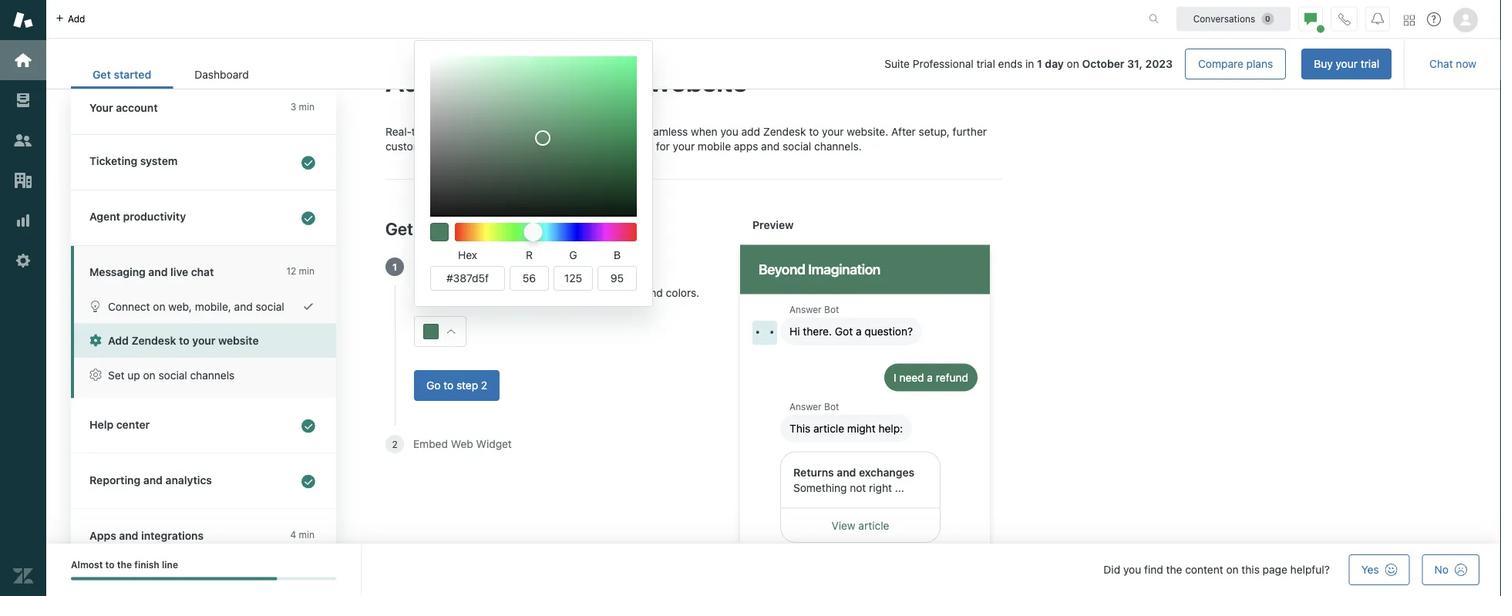 Task type: locate. For each thing, give the bounding box(es) containing it.
2 horizontal spatial social
[[783, 140, 811, 153]]

0 vertical spatial widget
[[465, 140, 500, 153]]

widget right embed
[[476, 437, 512, 450]]

0 vertical spatial 1
[[1037, 57, 1042, 70]]

started for get started in two steps
[[417, 218, 472, 238]]

0 horizontal spatial trial
[[977, 57, 995, 70]]

1 horizontal spatial you
[[1123, 563, 1141, 576]]

there.
[[803, 325, 832, 337]]

get inside tab list
[[93, 68, 111, 81]]

you left the add
[[721, 125, 739, 138]]

add
[[386, 65, 437, 97], [108, 334, 129, 347]]

setup,
[[919, 125, 950, 138]]

and inside button
[[234, 300, 253, 313]]

something
[[793, 481, 847, 494]]

to left match
[[506, 286, 516, 299]]

preview
[[753, 218, 794, 231]]

started inside region
[[417, 218, 472, 238]]

get help image
[[1427, 12, 1441, 26]]

0 vertical spatial zendesk
[[443, 65, 551, 97]]

on inside footer
[[1226, 563, 1239, 576]]

0 vertical spatial article
[[814, 422, 844, 434]]

web right embed
[[451, 437, 473, 450]]

web down make it your own
[[442, 286, 464, 299]]

article right 'this'
[[814, 422, 844, 434]]

match
[[519, 286, 550, 299]]

1 horizontal spatial trial
[[1361, 57, 1380, 70]]

1
[[1037, 57, 1042, 70], [393, 261, 397, 272]]

beyond imagination
[[759, 261, 880, 277]]

article inside view article link
[[859, 519, 889, 532]]

answer
[[790, 304, 822, 315], [790, 401, 822, 412]]

and inside "returns and exchanges something not right ..."
[[837, 466, 856, 478]]

0 horizontal spatial article
[[814, 422, 844, 434]]

admin image
[[13, 251, 33, 271]]

0 horizontal spatial 1
[[393, 261, 397, 272]]

2 trial from the left
[[977, 57, 995, 70]]

content-title region
[[386, 63, 925, 99]]

not
[[850, 481, 866, 494]]

widget down own
[[467, 286, 503, 299]]

1 vertical spatial article
[[859, 519, 889, 532]]

1 vertical spatial started
[[417, 218, 472, 238]]

1 horizontal spatial article
[[859, 519, 889, 532]]

1 horizontal spatial zendesk
[[443, 65, 551, 97]]

2 bot from the top
[[824, 401, 839, 412]]

1 vertical spatial bot
[[824, 401, 839, 412]]

zendesk inside button
[[131, 334, 176, 347]]

0 vertical spatial social
[[783, 140, 811, 153]]

1 left make
[[393, 261, 397, 272]]

and right time
[[436, 125, 455, 138]]

bot up this article might help:
[[824, 401, 839, 412]]

zendesk products image
[[1404, 15, 1415, 26]]

finish
[[134, 559, 159, 570]]

social inside real-time and ongoing customer conversations are seamless when you add zendesk to your website. after setup, further customize web widget to suit your needs, plus set up for your mobile apps and social channels.
[[783, 140, 811, 153]]

1 vertical spatial web
[[442, 286, 464, 299]]

views image
[[13, 90, 33, 110]]

add inside button
[[108, 334, 129, 347]]

0 vertical spatial started
[[114, 68, 151, 81]]

web,
[[168, 300, 192, 313]]

1 vertical spatial 1
[[393, 261, 397, 272]]

in right ends
[[1025, 57, 1034, 70]]

web down the ongoing
[[439, 140, 462, 153]]

live
[[170, 266, 188, 278]]

to up channels.
[[809, 125, 819, 138]]

trial inside button
[[1361, 57, 1380, 70]]

1 horizontal spatial get
[[386, 218, 413, 238]]

none range field inside get started in two steps region
[[453, 221, 639, 244]]

style web widget to match your company's brand colors.
[[414, 286, 700, 299]]

this
[[1242, 563, 1260, 576]]

you inside real-time and ongoing customer conversations are seamless when you add zendesk to your website. after setup, further customize web widget to suit your needs, plus set up for your mobile apps and social channels.
[[721, 125, 739, 138]]

organizations image
[[13, 170, 33, 190]]

1 horizontal spatial started
[[417, 218, 472, 238]]

and
[[436, 125, 455, 138], [761, 140, 780, 153], [148, 266, 168, 278], [234, 300, 253, 313], [837, 466, 856, 478]]

buy
[[1314, 57, 1333, 70]]

mobile
[[698, 140, 731, 153]]

0 vertical spatial a
[[856, 325, 862, 337]]

article right view at the bottom
[[859, 519, 889, 532]]

0 vertical spatial add zendesk to your website
[[386, 65, 748, 97]]

0 horizontal spatial social
[[158, 369, 187, 381]]

answer up hi
[[790, 304, 822, 315]]

1 vertical spatial a
[[927, 371, 933, 383]]

1 horizontal spatial social
[[256, 300, 284, 313]]

0 horizontal spatial a
[[856, 325, 862, 337]]

website down mobile,
[[218, 334, 259, 347]]

widget down the ongoing
[[465, 140, 500, 153]]

0 horizontal spatial you
[[721, 125, 739, 138]]

1 vertical spatial widget
[[467, 286, 503, 299]]

min
[[299, 266, 315, 276]]

up right set
[[127, 369, 140, 381]]

conversations button
[[1177, 7, 1291, 31]]

need
[[899, 371, 924, 383]]

company's
[[578, 286, 631, 299]]

to up conversations
[[557, 65, 582, 97]]

returns
[[793, 466, 834, 478]]

zendesk up the ongoing
[[443, 65, 551, 97]]

1 horizontal spatial up
[[641, 140, 653, 153]]

channels
[[190, 369, 235, 381]]

1 horizontal spatial add zendesk to your website
[[386, 65, 748, 97]]

your right buy at the right top of the page
[[1336, 57, 1358, 70]]

1 horizontal spatial 1
[[1037, 57, 1042, 70]]

own
[[479, 260, 501, 273]]

1 horizontal spatial add
[[386, 65, 437, 97]]

2 vertical spatial social
[[158, 369, 187, 381]]

0 horizontal spatial get
[[93, 68, 111, 81]]

zendesk right the add
[[763, 125, 806, 138]]

add zendesk to your website inside button
[[108, 334, 259, 347]]

g
[[569, 249, 577, 261]]

your inside content-title region
[[588, 65, 644, 97]]

trial for your
[[1361, 57, 1380, 70]]

on inside button
[[153, 300, 165, 313]]

1 vertical spatial social
[[256, 300, 284, 313]]

started inside tab list
[[114, 68, 151, 81]]

returns and exchanges element
[[780, 451, 941, 543]]

add up set
[[108, 334, 129, 347]]

this article might help:
[[790, 422, 903, 434]]

to right go
[[444, 379, 454, 392]]

in
[[1025, 57, 1034, 70], [476, 218, 490, 238]]

get inside region
[[386, 218, 413, 238]]

tab list
[[71, 60, 270, 89]]

further
[[953, 125, 987, 138]]

main element
[[0, 0, 46, 596]]

section
[[283, 49, 1392, 79]]

social left channels.
[[783, 140, 811, 153]]

get started in two steps
[[386, 218, 568, 238]]

0 vertical spatial answer
[[790, 304, 822, 315]]

a right got
[[856, 325, 862, 337]]

embed
[[413, 437, 448, 450]]

1 horizontal spatial in
[[1025, 57, 1034, 70]]

almost to the finish line
[[71, 559, 178, 570]]

question?
[[865, 325, 913, 337]]

trial for professional
[[977, 57, 995, 70]]

2 vertical spatial web
[[451, 437, 473, 450]]

2 vertical spatial zendesk
[[131, 334, 176, 347]]

it
[[444, 260, 451, 273]]

day
[[1045, 57, 1064, 70]]

set up on social channels
[[108, 369, 235, 381]]

the
[[117, 559, 132, 570], [1166, 563, 1182, 576]]

on inside section
[[1067, 57, 1079, 70]]

0 vertical spatial you
[[721, 125, 739, 138]]

0 vertical spatial answer bot
[[790, 304, 839, 315]]

social right mobile,
[[256, 300, 284, 313]]

answer bot up 'this'
[[790, 401, 839, 412]]

0 vertical spatial get
[[93, 68, 111, 81]]

zendesk image
[[13, 566, 33, 586]]

log
[[740, 294, 990, 596]]

1 horizontal spatial 2
[[481, 379, 487, 392]]

social
[[783, 140, 811, 153], [256, 300, 284, 313], [158, 369, 187, 381]]

zendesk inside real-time and ongoing customer conversations are seamless when you add zendesk to your website. after setup, further customize web widget to suit your needs, plus set up for your mobile apps and social channels.
[[763, 125, 806, 138]]

1 inside section
[[1037, 57, 1042, 70]]

1 vertical spatial zendesk
[[763, 125, 806, 138]]

go
[[426, 379, 441, 392]]

2 right step
[[481, 379, 487, 392]]

trial right buy at the right top of the page
[[1361, 57, 1380, 70]]

tab list containing get started
[[71, 60, 270, 89]]

widget inside real-time and ongoing customer conversations are seamless when you add zendesk to your website. after setup, further customize web widget to suit your needs, plus set up for your mobile apps and social channels.
[[465, 140, 500, 153]]

website inside add zendesk to your website button
[[218, 334, 259, 347]]

log containing hi there. got a question?
[[740, 294, 990, 596]]

the right 'find'
[[1166, 563, 1182, 576]]

G number field
[[554, 266, 593, 291]]

bot up got
[[824, 304, 839, 315]]

and right mobile,
[[234, 300, 253, 313]]

did
[[1104, 563, 1121, 576]]

on left web, on the left
[[153, 300, 165, 313]]

after
[[891, 125, 916, 138]]

compare
[[1198, 57, 1244, 70]]

add zendesk to your website
[[386, 65, 748, 97], [108, 334, 259, 347]]

0 vertical spatial 2
[[481, 379, 487, 392]]

yes
[[1362, 563, 1379, 576]]

website up when at top
[[650, 65, 748, 97]]

1 vertical spatial answer
[[790, 401, 822, 412]]

set
[[108, 369, 125, 381]]

1 left "day"
[[1037, 57, 1042, 70]]

a right need
[[927, 371, 933, 383]]

no
[[1435, 563, 1449, 576]]

0 vertical spatial website
[[650, 65, 748, 97]]

answer bot up there. at bottom right
[[790, 304, 839, 315]]

B number field
[[598, 266, 637, 291]]

on right "day"
[[1067, 57, 1079, 70]]

footer containing did you find the content on this page helpful?
[[46, 544, 1501, 596]]

2 answer from the top
[[790, 401, 822, 412]]

trial
[[1361, 57, 1380, 70], [977, 57, 995, 70]]

October 31, 2023 text field
[[1082, 57, 1173, 70]]

1 vertical spatial get
[[386, 218, 413, 238]]

answer up 'this'
[[790, 401, 822, 412]]

0 vertical spatial web
[[439, 140, 462, 153]]

1 vertical spatial add zendesk to your website
[[108, 334, 259, 347]]

0 horizontal spatial add zendesk to your website
[[108, 334, 259, 347]]

social left channels in the left bottom of the page
[[158, 369, 187, 381]]

did you find the content on this page helpful?
[[1104, 563, 1330, 576]]

to
[[557, 65, 582, 97], [809, 125, 819, 138], [503, 140, 513, 153], [506, 286, 516, 299], [179, 334, 190, 347], [444, 379, 454, 392], [105, 559, 115, 570]]

your up "are"
[[588, 65, 644, 97]]

compare plans
[[1198, 57, 1273, 70]]

r
[[526, 249, 533, 261]]

add zendesk to your website up conversations
[[386, 65, 748, 97]]

the left finish
[[117, 559, 132, 570]]

1 trial from the left
[[1361, 57, 1380, 70]]

article for view
[[859, 519, 889, 532]]

zendesk inside content-title region
[[443, 65, 551, 97]]

in inside section
[[1025, 57, 1034, 70]]

log inside get started in two steps region
[[740, 294, 990, 596]]

and up not at right bottom
[[837, 466, 856, 478]]

web
[[439, 140, 462, 153], [442, 286, 464, 299], [451, 437, 473, 450]]

on left this
[[1226, 563, 1239, 576]]

web inside real-time and ongoing customer conversations are seamless when you add zendesk to your website. after setup, further customize web widget to suit your needs, plus set up for your mobile apps and social channels.
[[439, 140, 462, 153]]

seamless
[[642, 125, 688, 138]]

on
[[1067, 57, 1079, 70], [153, 300, 165, 313], [143, 369, 156, 381], [1226, 563, 1239, 576]]

zendesk support image
[[13, 10, 33, 30]]

0 vertical spatial bot
[[824, 304, 839, 315]]

started
[[114, 68, 151, 81], [417, 218, 472, 238]]

website
[[650, 65, 748, 97], [218, 334, 259, 347]]

real-time and ongoing customer conversations are seamless when you add zendesk to your website. after setup, further customize web widget to suit your needs, plus set up for your mobile apps and social channels.
[[386, 125, 987, 153]]

view
[[832, 519, 856, 532]]

2 left embed
[[392, 439, 398, 449]]

buy your trial button
[[1302, 49, 1392, 79]]

zendesk up set up on social channels
[[131, 334, 176, 347]]

widget
[[465, 140, 500, 153], [467, 286, 503, 299], [476, 437, 512, 450]]

answer bot
[[790, 304, 839, 315], [790, 401, 839, 412]]

2 horizontal spatial zendesk
[[763, 125, 806, 138]]

heading
[[71, 82, 336, 135], [71, 135, 336, 190], [71, 190, 336, 246], [71, 398, 336, 454], [71, 454, 336, 509], [71, 509, 336, 562]]

3 heading from the top
[[71, 190, 336, 246]]

1 vertical spatial in
[[476, 218, 490, 238]]

1 vertical spatial add
[[108, 334, 129, 347]]

your right the it
[[454, 260, 477, 273]]

add up time
[[386, 65, 437, 97]]

1 horizontal spatial website
[[650, 65, 748, 97]]

0 horizontal spatial started
[[114, 68, 151, 81]]

0 horizontal spatial up
[[127, 369, 140, 381]]

footer
[[46, 544, 1501, 596]]

got
[[835, 325, 853, 337]]

1 vertical spatial up
[[127, 369, 140, 381]]

add zendesk to your website down web, on the left
[[108, 334, 259, 347]]

make it your own
[[413, 260, 501, 273]]

and left live
[[148, 266, 168, 278]]

0 vertical spatial up
[[641, 140, 653, 153]]

0 horizontal spatial add
[[108, 334, 129, 347]]

1 vertical spatial website
[[218, 334, 259, 347]]

beyond
[[759, 261, 805, 277]]

suite professional trial ends in 1 day on october 31, 2023
[[885, 57, 1173, 70]]

0 horizontal spatial website
[[218, 334, 259, 347]]

up left for
[[641, 140, 653, 153]]

you right did on the bottom of page
[[1123, 563, 1141, 576]]

1 vertical spatial 2
[[392, 439, 398, 449]]

find
[[1144, 563, 1163, 576]]

trial left ends
[[977, 57, 995, 70]]

ends
[[998, 57, 1023, 70]]

website inside content-title region
[[650, 65, 748, 97]]

0 vertical spatial in
[[1025, 57, 1034, 70]]

web for embed
[[451, 437, 473, 450]]

mobile,
[[195, 300, 231, 313]]

messaging and live chat heading
[[71, 246, 336, 289]]

0 horizontal spatial 2
[[392, 439, 398, 449]]

exchanges
[[859, 466, 915, 478]]

in left two
[[476, 218, 490, 238]]

help:
[[879, 422, 903, 434]]

2 vertical spatial widget
[[476, 437, 512, 450]]

None range field
[[453, 221, 639, 244]]

chat
[[191, 266, 214, 278]]

0 horizontal spatial zendesk
[[131, 334, 176, 347]]

1 vertical spatial you
[[1123, 563, 1141, 576]]

0 horizontal spatial in
[[476, 218, 490, 238]]

to right almost
[[105, 559, 115, 570]]

on right set
[[143, 369, 156, 381]]

1 vertical spatial answer bot
[[790, 401, 839, 412]]

0 vertical spatial add
[[386, 65, 437, 97]]



Task type: describe. For each thing, give the bounding box(es) containing it.
2 answer bot from the top
[[790, 401, 839, 412]]

to inside content-title region
[[557, 65, 582, 97]]

messaging
[[89, 266, 146, 278]]

up inside button
[[127, 369, 140, 381]]

1 heading from the top
[[71, 82, 336, 135]]

customers image
[[13, 130, 33, 150]]

go to step 2
[[426, 379, 487, 392]]

section containing compare plans
[[283, 49, 1392, 79]]

you inside footer
[[1123, 563, 1141, 576]]

...
[[895, 481, 904, 494]]

steps
[[526, 218, 568, 238]]

i
[[894, 371, 897, 383]]

time
[[412, 125, 433, 138]]

4 heading from the top
[[71, 398, 336, 454]]

line
[[162, 559, 178, 570]]

in inside region
[[476, 218, 490, 238]]

messaging and live chat
[[89, 266, 214, 278]]

12
[[286, 266, 296, 276]]

connect
[[108, 300, 150, 313]]

get started in two steps region
[[0, 0, 1501, 596]]

needs,
[[562, 140, 596, 153]]

R number field
[[510, 266, 549, 291]]

customize
[[386, 140, 437, 153]]

your inside section
[[1336, 57, 1358, 70]]

now
[[1456, 57, 1477, 70]]

make
[[413, 260, 441, 273]]

your right for
[[673, 140, 695, 153]]

add inside content-title region
[[386, 65, 437, 97]]

chat now
[[1430, 57, 1477, 70]]

plus
[[599, 140, 619, 153]]

your right match
[[553, 286, 575, 299]]

channels.
[[814, 140, 862, 153]]

might
[[847, 422, 876, 434]]

yes button
[[1349, 554, 1410, 585]]

2 inside button
[[481, 379, 487, 392]]

to down web, on the left
[[179, 334, 190, 347]]

connect on web, mobile, and social
[[108, 300, 284, 313]]

get for get started in two steps
[[386, 218, 413, 238]]

your up set up on social channels button
[[192, 334, 215, 347]]

5 heading from the top
[[71, 454, 336, 509]]

on inside button
[[143, 369, 156, 381]]

brand
[[634, 286, 663, 299]]

real-
[[386, 125, 412, 138]]

set up on social channels button
[[74, 358, 336, 392]]

2 heading from the top
[[71, 135, 336, 190]]

for
[[656, 140, 670, 153]]

get started
[[93, 68, 151, 81]]

1 bot from the top
[[824, 304, 839, 315]]

avatar image
[[753, 320, 777, 345]]

style
[[414, 286, 439, 299]]

add zendesk to your website inside content-title region
[[386, 65, 748, 97]]

31,
[[1127, 57, 1143, 70]]

conversations
[[551, 125, 620, 138]]

2023
[[1145, 57, 1173, 70]]

Hex field
[[430, 266, 505, 291]]

your up channels.
[[822, 125, 844, 138]]

returns and exchanges something not right ...
[[793, 466, 915, 494]]

to inside footer
[[105, 559, 115, 570]]

page
[[1263, 563, 1288, 576]]

get started image
[[13, 50, 33, 70]]

0 horizontal spatial the
[[117, 559, 132, 570]]

when
[[691, 125, 718, 138]]

web for style
[[442, 286, 464, 299]]

social inside connect on web, mobile, and social button
[[256, 300, 284, 313]]

1 horizontal spatial the
[[1166, 563, 1182, 576]]

1 inside get started in two steps region
[[393, 261, 397, 272]]

view article link
[[780, 508, 941, 543]]

1 answer from the top
[[790, 304, 822, 315]]

plans
[[1247, 57, 1273, 70]]

progress-bar progress bar
[[71, 577, 336, 580]]

12 min
[[286, 266, 315, 276]]

6 heading from the top
[[71, 509, 336, 562]]

colors.
[[666, 286, 700, 299]]

customer
[[501, 125, 548, 138]]

get for get started
[[93, 68, 111, 81]]

to left "suit"
[[503, 140, 513, 153]]

up inside real-time and ongoing customer conversations are seamless when you add zendesk to your website. after setup, further customize web widget to suit your needs, plus set up for your mobile apps and social channels.
[[641, 140, 653, 153]]

hex
[[458, 249, 477, 261]]

almost
[[71, 559, 103, 570]]

go to step 2 button
[[414, 370, 500, 401]]

add zendesk to your website button
[[74, 323, 336, 358]]

1 horizontal spatial a
[[927, 371, 933, 383]]

embed web widget
[[413, 437, 512, 450]]

compare plans button
[[1185, 49, 1286, 79]]

1 answer bot from the top
[[790, 304, 839, 315]]

suit
[[516, 140, 534, 153]]

buy your trial
[[1314, 57, 1380, 70]]

are
[[623, 125, 639, 138]]

widget for style
[[467, 286, 503, 299]]

connect on web, mobile, and social button
[[74, 289, 336, 323]]

chat
[[1430, 57, 1453, 70]]

view article
[[832, 519, 889, 532]]

social inside set up on social channels button
[[158, 369, 187, 381]]

widget for embed
[[476, 437, 512, 450]]

no button
[[1422, 554, 1480, 585]]

started for get started
[[114, 68, 151, 81]]

b
[[614, 249, 621, 261]]

october
[[1082, 57, 1125, 70]]

i need a refund
[[894, 371, 968, 383]]

your right "suit"
[[537, 140, 559, 153]]

article for this
[[814, 422, 844, 434]]

and inside heading
[[148, 266, 168, 278]]

set
[[622, 140, 638, 153]]

content
[[1185, 563, 1223, 576]]

refund
[[936, 371, 968, 383]]

apps
[[734, 140, 758, 153]]

dashboard tab
[[173, 60, 270, 89]]

website.
[[847, 125, 888, 138]]

conversations
[[1193, 13, 1256, 24]]

and right apps
[[761, 140, 780, 153]]

reporting image
[[13, 211, 33, 231]]

right
[[869, 481, 892, 494]]



Task type: vqa. For each thing, say whether or not it's contained in the screenshot.
open
no



